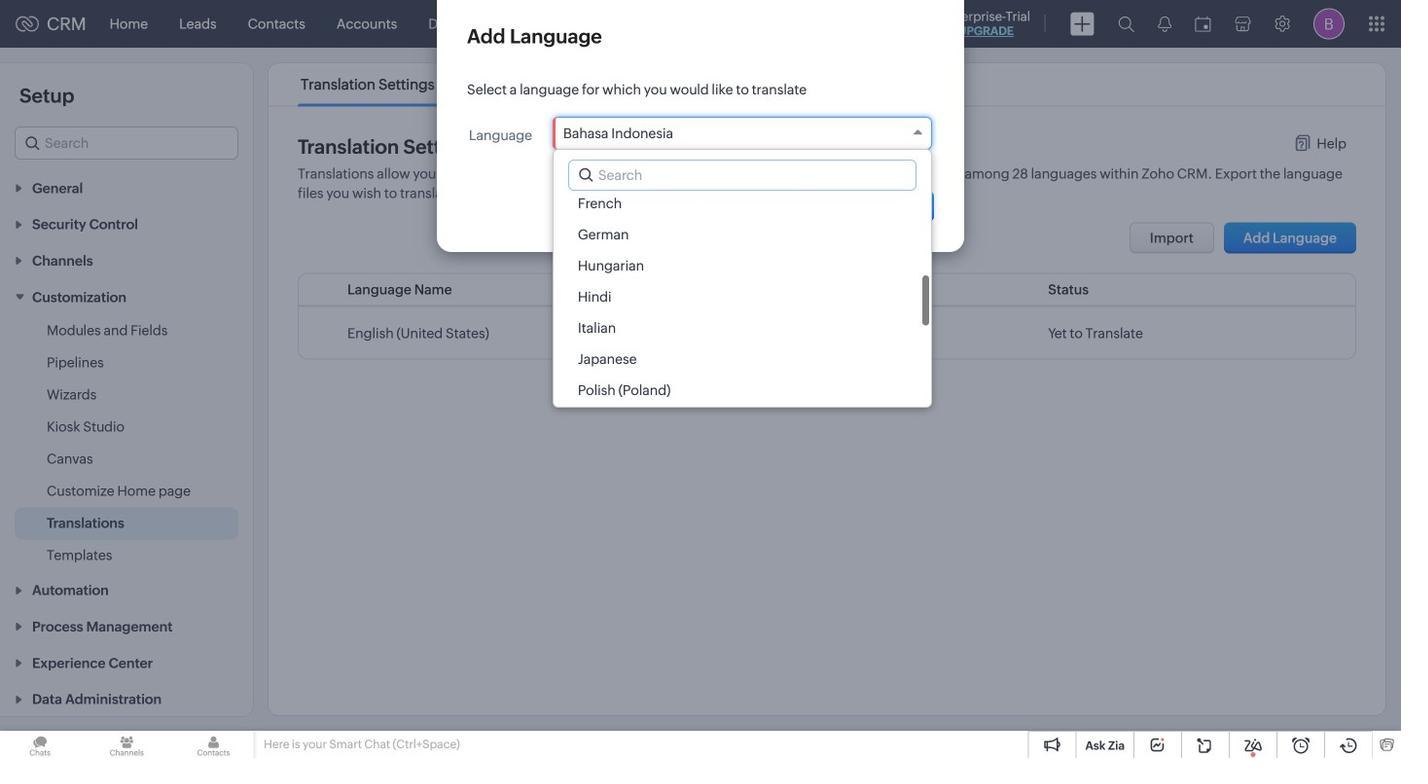 Task type: vqa. For each thing, say whether or not it's contained in the screenshot.
Profile element
no



Task type: locate. For each thing, give the bounding box(es) containing it.
logo image
[[16, 16, 39, 32]]

None field
[[553, 117, 932, 150]]

signals image
[[1158, 16, 1172, 32]]

list box
[[554, 188, 931, 437]]

region
[[0, 315, 253, 572]]

list
[[283, 63, 656, 106]]

channels image
[[87, 731, 167, 758]]

chats image
[[0, 731, 80, 758]]

option
[[554, 406, 931, 437]]



Task type: describe. For each thing, give the bounding box(es) containing it.
contacts image
[[174, 731, 254, 758]]

calendar image
[[1195, 16, 1211, 32]]

Search text field
[[569, 161, 915, 190]]

create menu image
[[1070, 12, 1095, 36]]

create menu element
[[1059, 0, 1106, 47]]

signals element
[[1146, 0, 1183, 48]]



